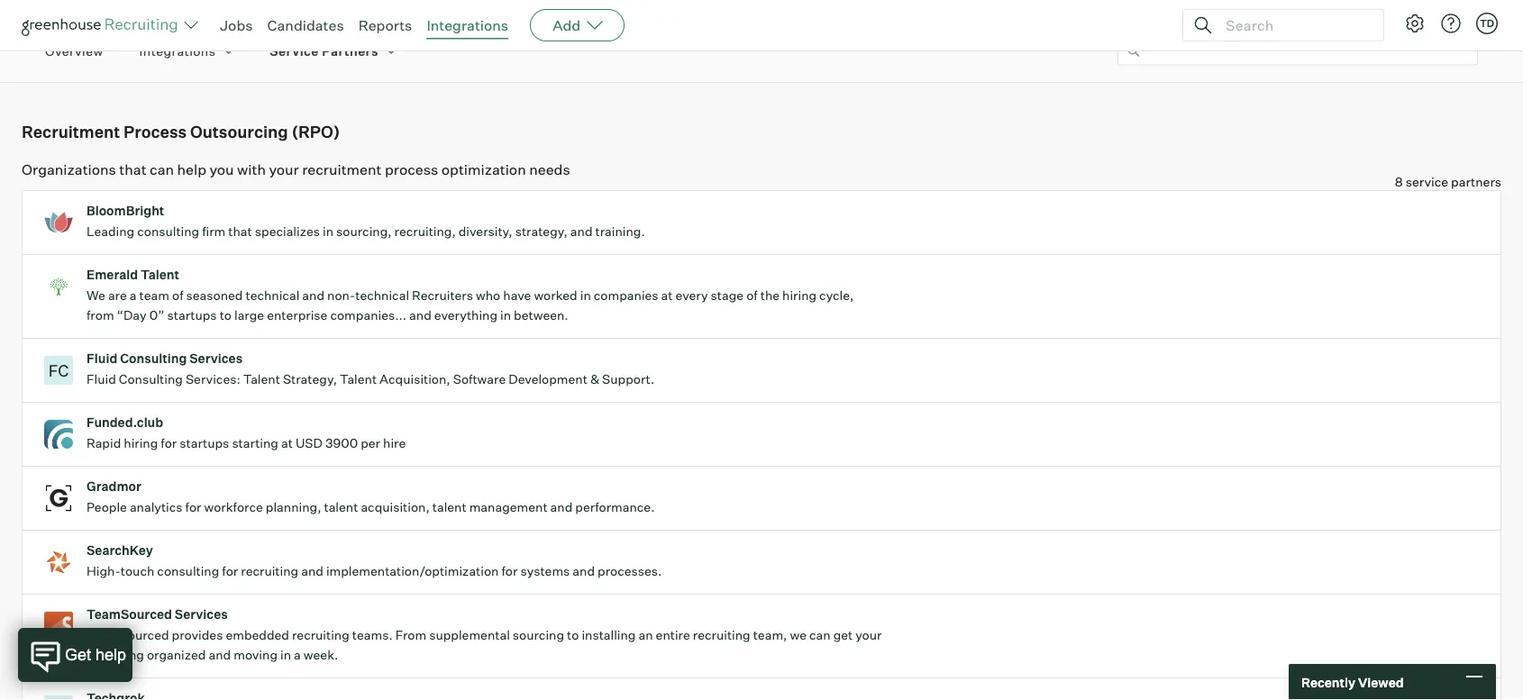 Task type: describe. For each thing, give the bounding box(es) containing it.
recruiting left team,
[[693, 628, 751, 644]]

recently
[[1302, 675, 1356, 690]]

embedded
[[226, 628, 289, 644]]

1 teamsourced from the top
[[87, 607, 172, 623]]

viewed
[[1359, 675, 1404, 690]]

fc
[[48, 361, 69, 381]]

gradmor
[[87, 479, 141, 495]]

0"
[[149, 308, 165, 323]]

organizations that can help you with your recruitment process optimization needs
[[22, 160, 570, 178]]

at inside funded.club rapid hiring for startups starting at usd 3900 per hire
[[281, 436, 293, 451]]

supplemental
[[429, 628, 510, 644]]

add
[[553, 16, 581, 34]]

needs
[[529, 160, 570, 178]]

companies...
[[330, 308, 407, 323]]

1 horizontal spatial talent
[[243, 372, 280, 387]]

touch
[[121, 564, 154, 579]]

and inside "teamsourced services teamsourced provides embedded recruiting teams. from supplemental sourcing to installing an entire recruiting team, we can get your recruiting organized and moving in a week."
[[209, 648, 231, 663]]

overview link
[[45, 42, 103, 59]]

1 vertical spatial integrations
[[139, 43, 216, 59]]

td button
[[1477, 13, 1499, 34]]

bloombright
[[87, 203, 164, 219]]

support.
[[602, 372, 655, 387]]

installing
[[582, 628, 636, 644]]

high-
[[87, 564, 121, 579]]

sourcing
[[513, 628, 564, 644]]

2 of from the left
[[747, 288, 758, 304]]

acquisition,
[[380, 372, 451, 387]]

planning,
[[266, 500, 321, 515]]

recruitment
[[302, 160, 382, 178]]

fluid consulting services fluid consulting services: talent strategy, talent acquisition, software development & support.
[[87, 351, 655, 387]]

service
[[270, 43, 319, 59]]

organized
[[147, 648, 206, 663]]

&
[[590, 372, 600, 387]]

hiring inside funded.club rapid hiring for startups starting at usd 3900 per hire
[[124, 436, 158, 451]]

0 horizontal spatial integrations link
[[139, 42, 216, 59]]

1 vertical spatial consulting
[[119, 372, 183, 387]]

strategy,
[[283, 372, 337, 387]]

and down planning,
[[301, 564, 324, 579]]

0 vertical spatial that
[[119, 160, 147, 178]]

are
[[108, 288, 127, 304]]

starting
[[232, 436, 279, 451]]

(rpo)
[[292, 121, 340, 142]]

teams.
[[352, 628, 393, 644]]

get
[[834, 628, 853, 644]]

recruiting up week.
[[292, 628, 350, 644]]

an
[[639, 628, 653, 644]]

analytics
[[130, 500, 183, 515]]

service partners
[[270, 43, 379, 59]]

software
[[453, 372, 506, 387]]

recruitment
[[22, 121, 120, 142]]

talent inside the emerald talent we are a team of seasoned technical and non-technical recruiters who have worked in companies at every stage of the hiring cycle, from "day 0" startups to large enterprise companies... and everything in between.
[[141, 267, 179, 283]]

recruiting inside searchkey high-touch consulting for recruiting and implementation/optimization for systems and processes.
[[241, 564, 299, 579]]

2 horizontal spatial talent
[[340, 372, 377, 387]]

2 fluid from the top
[[87, 372, 116, 387]]

sourcing,
[[336, 224, 392, 240]]

and right systems
[[573, 564, 595, 579]]

0 vertical spatial integrations
[[427, 16, 509, 34]]

diversity,
[[459, 224, 513, 240]]

leading
[[87, 224, 134, 240]]

large
[[234, 308, 264, 323]]

between.
[[514, 308, 569, 323]]

usd
[[296, 436, 323, 451]]

the
[[761, 288, 780, 304]]

searchkey
[[87, 543, 153, 559]]

with
[[237, 160, 266, 178]]

and down recruiters
[[409, 308, 432, 323]]

enterprise
[[267, 308, 328, 323]]

from
[[87, 308, 114, 323]]

reports
[[359, 16, 412, 34]]

companies
[[594, 288, 659, 304]]

for inside funded.club rapid hiring for startups starting at usd 3900 per hire
[[161, 436, 177, 451]]

and inside gradmor people analytics for workforce planning, talent acquisition, talent management and performance.
[[551, 500, 573, 515]]

people
[[87, 500, 127, 515]]

0 vertical spatial your
[[269, 160, 299, 178]]

and up 'enterprise'
[[302, 288, 325, 304]]

we
[[87, 288, 105, 304]]

performance.
[[576, 500, 655, 515]]

week.
[[304, 648, 338, 663]]

1 talent from the left
[[324, 500, 358, 515]]

moving
[[234, 648, 278, 663]]

in inside bloombright leading consulting firm that specializes in sourcing, recruiting, diversity, strategy, and training.
[[323, 224, 334, 240]]

recruitment process outsourcing (rpo)
[[22, 121, 340, 142]]

recruiting left the organized
[[87, 648, 144, 663]]

emerald
[[87, 267, 138, 283]]

greenhouse recruiting image
[[22, 14, 184, 36]]

candidates link
[[267, 16, 344, 34]]

teamsourced services teamsourced provides embedded recruiting teams. from supplemental sourcing to installing an entire recruiting team, we can get your recruiting organized and moving in a week.
[[87, 607, 882, 663]]

development
[[509, 372, 588, 387]]

systems
[[521, 564, 570, 579]]

management
[[469, 500, 548, 515]]

configure image
[[1405, 13, 1426, 34]]

overview
[[45, 43, 103, 59]]

team
[[139, 288, 169, 304]]

service partners link
[[270, 42, 379, 59]]

implementation/optimization
[[326, 564, 499, 579]]

"day
[[117, 308, 147, 323]]

searchkey high-touch consulting for recruiting and implementation/optimization for systems and processes.
[[87, 543, 662, 579]]



Task type: locate. For each thing, give the bounding box(es) containing it.
0 vertical spatial consulting
[[137, 224, 199, 240]]

at left every
[[661, 288, 673, 304]]

process
[[124, 121, 187, 142]]

0 vertical spatial can
[[150, 160, 174, 178]]

0 vertical spatial consulting
[[120, 351, 187, 367]]

0 horizontal spatial at
[[281, 436, 293, 451]]

1 horizontal spatial can
[[810, 628, 831, 644]]

candidates
[[267, 16, 344, 34]]

can left help
[[150, 160, 174, 178]]

specializes
[[255, 224, 320, 240]]

to inside the emerald talent we are a team of seasoned technical and non-technical recruiters who have worked in companies at every stage of the hiring cycle, from "day 0" startups to large enterprise companies... and everything in between.
[[220, 308, 232, 323]]

0 vertical spatial integrations link
[[427, 16, 509, 34]]

1 vertical spatial startups
[[180, 436, 229, 451]]

services up 'services:'
[[190, 351, 243, 367]]

integrations link down greenhouse recruiting 'image'
[[139, 42, 216, 59]]

services inside the fluid consulting services fluid consulting services: talent strategy, talent acquisition, software development & support.
[[190, 351, 243, 367]]

2 technical from the left
[[355, 288, 409, 304]]

0 vertical spatial teamsourced
[[87, 607, 172, 623]]

startups inside the emerald talent we are a team of seasoned technical and non-technical recruiters who have worked in companies at every stage of the hiring cycle, from "day 0" startups to large enterprise companies... and everything in between.
[[167, 308, 217, 323]]

who
[[476, 288, 501, 304]]

a inside the emerald talent we are a team of seasoned technical and non-technical recruiters who have worked in companies at every stage of the hiring cycle, from "day 0" startups to large enterprise companies... and everything in between.
[[130, 288, 137, 304]]

1 vertical spatial integrations link
[[139, 42, 216, 59]]

2 teamsourced from the top
[[87, 628, 169, 644]]

1 vertical spatial to
[[567, 628, 579, 644]]

consulting down 0"
[[120, 351, 187, 367]]

0 horizontal spatial technical
[[246, 288, 300, 304]]

hire
[[383, 436, 406, 451]]

at
[[661, 288, 673, 304], [281, 436, 293, 451]]

0 horizontal spatial of
[[172, 288, 184, 304]]

consulting right the touch
[[157, 564, 219, 579]]

your right with
[[269, 160, 299, 178]]

recruiting up embedded
[[241, 564, 299, 579]]

talent up team
[[141, 267, 179, 283]]

Search text field
[[1222, 12, 1368, 38]]

a
[[130, 288, 137, 304], [294, 648, 301, 663]]

1 fluid from the top
[[87, 351, 117, 367]]

recruiters
[[412, 288, 473, 304]]

0 horizontal spatial your
[[269, 160, 299, 178]]

1 vertical spatial can
[[810, 628, 831, 644]]

that inside bloombright leading consulting firm that specializes in sourcing, recruiting, diversity, strategy, and training.
[[228, 224, 252, 240]]

at left usd
[[281, 436, 293, 451]]

1 vertical spatial a
[[294, 648, 301, 663]]

and inside bloombright leading consulting firm that specializes in sourcing, recruiting, diversity, strategy, and training.
[[571, 224, 593, 240]]

1 vertical spatial at
[[281, 436, 293, 451]]

entire
[[656, 628, 690, 644]]

0 horizontal spatial hiring
[[124, 436, 158, 451]]

can right we
[[810, 628, 831, 644]]

None text field
[[1118, 36, 1479, 66]]

1 vertical spatial consulting
[[157, 564, 219, 579]]

integrations link right reports link
[[427, 16, 509, 34]]

teamsourced
[[87, 607, 172, 623], [87, 628, 169, 644]]

of left the
[[747, 288, 758, 304]]

technical up large
[[246, 288, 300, 304]]

services up provides in the bottom left of the page
[[175, 607, 228, 623]]

0 horizontal spatial to
[[220, 308, 232, 323]]

processes.
[[598, 564, 662, 579]]

have
[[503, 288, 531, 304]]

and right management in the bottom left of the page
[[551, 500, 573, 515]]

1 horizontal spatial hiring
[[783, 288, 817, 304]]

talent left strategy,
[[243, 372, 280, 387]]

consulting
[[120, 351, 187, 367], [119, 372, 183, 387]]

1 horizontal spatial at
[[661, 288, 673, 304]]

startups down seasoned
[[167, 308, 217, 323]]

that right firm
[[228, 224, 252, 240]]

of right team
[[172, 288, 184, 304]]

jobs
[[220, 16, 253, 34]]

stage
[[711, 288, 744, 304]]

non-
[[327, 288, 355, 304]]

rapid
[[87, 436, 121, 451]]

talent
[[324, 500, 358, 515], [433, 500, 467, 515]]

integrations
[[427, 16, 509, 34], [139, 43, 216, 59]]

and down provides in the bottom left of the page
[[209, 648, 231, 663]]

and left training.
[[571, 224, 593, 240]]

in right worked
[[580, 288, 591, 304]]

integrations down greenhouse recruiting 'image'
[[139, 43, 216, 59]]

0 vertical spatial hiring
[[783, 288, 817, 304]]

startups
[[167, 308, 217, 323], [180, 436, 229, 451]]

we
[[790, 628, 807, 644]]

0 vertical spatial startups
[[167, 308, 217, 323]]

worked
[[534, 288, 578, 304]]

training.
[[596, 224, 645, 240]]

strategy,
[[515, 224, 568, 240]]

consulting left firm
[[137, 224, 199, 240]]

0 vertical spatial at
[[661, 288, 673, 304]]

your inside "teamsourced services teamsourced provides embedded recruiting teams. from supplemental sourcing to installing an entire recruiting team, we can get your recruiting organized and moving in a week."
[[856, 628, 882, 644]]

in left sourcing,
[[323, 224, 334, 240]]

for left systems
[[502, 564, 518, 579]]

1 horizontal spatial of
[[747, 288, 758, 304]]

1 vertical spatial that
[[228, 224, 252, 240]]

service
[[1406, 174, 1449, 190]]

for right analytics
[[185, 500, 201, 515]]

to down seasoned
[[220, 308, 232, 323]]

funded.club rapid hiring for startups starting at usd 3900 per hire
[[87, 415, 406, 451]]

for down workforce
[[222, 564, 238, 579]]

in inside "teamsourced services teamsourced provides embedded recruiting teams. from supplemental sourcing to installing an entire recruiting team, we can get your recruiting organized and moving in a week."
[[280, 648, 291, 663]]

services inside "teamsourced services teamsourced provides embedded recruiting teams. from supplemental sourcing to installing an entire recruiting team, we can get your recruiting organized and moving in a week."
[[175, 607, 228, 623]]

1 horizontal spatial integrations
[[427, 16, 509, 34]]

for down funded.club
[[161, 436, 177, 451]]

1 horizontal spatial your
[[856, 628, 882, 644]]

talent right strategy,
[[340, 372, 377, 387]]

0 vertical spatial fluid
[[87, 351, 117, 367]]

startups left starting at bottom left
[[180, 436, 229, 451]]

from
[[396, 628, 427, 644]]

1 vertical spatial services
[[175, 607, 228, 623]]

1 vertical spatial your
[[856, 628, 882, 644]]

consulting inside searchkey high-touch consulting for recruiting and implementation/optimization for systems and processes.
[[157, 564, 219, 579]]

hiring inside the emerald talent we are a team of seasoned technical and non-technical recruiters who have worked in companies at every stage of the hiring cycle, from "day 0" startups to large enterprise companies... and everything in between.
[[783, 288, 817, 304]]

technical up the companies...
[[355, 288, 409, 304]]

consulting inside bloombright leading consulting firm that specializes in sourcing, recruiting, diversity, strategy, and training.
[[137, 224, 199, 240]]

0 horizontal spatial a
[[130, 288, 137, 304]]

0 vertical spatial to
[[220, 308, 232, 323]]

partners
[[322, 43, 379, 59]]

1 of from the left
[[172, 288, 184, 304]]

for
[[161, 436, 177, 451], [185, 500, 201, 515], [222, 564, 238, 579], [502, 564, 518, 579]]

for inside gradmor people analytics for workforce planning, talent acquisition, talent management and performance.
[[185, 500, 201, 515]]

fluid down the 'from'
[[87, 351, 117, 367]]

process
[[385, 160, 438, 178]]

1 vertical spatial hiring
[[124, 436, 158, 451]]

consulting
[[137, 224, 199, 240], [157, 564, 219, 579]]

0 horizontal spatial integrations
[[139, 43, 216, 59]]

help
[[177, 160, 206, 178]]

0 vertical spatial services
[[190, 351, 243, 367]]

services:
[[186, 372, 240, 387]]

can inside "teamsourced services teamsourced provides embedded recruiting teams. from supplemental sourcing to installing an entire recruiting team, we can get your recruiting organized and moving in a week."
[[810, 628, 831, 644]]

to right sourcing
[[567, 628, 579, 644]]

organizations
[[22, 160, 116, 178]]

in right moving
[[280, 648, 291, 663]]

to inside "teamsourced services teamsourced provides embedded recruiting teams. from supplemental sourcing to installing an entire recruiting team, we can get your recruiting organized and moving in a week."
[[567, 628, 579, 644]]

recently viewed
[[1302, 675, 1404, 690]]

provides
[[172, 628, 223, 644]]

startups inside funded.club rapid hiring for startups starting at usd 3900 per hire
[[180, 436, 229, 451]]

your
[[269, 160, 299, 178], [856, 628, 882, 644]]

0 horizontal spatial that
[[119, 160, 147, 178]]

1 vertical spatial teamsourced
[[87, 628, 169, 644]]

0 horizontal spatial can
[[150, 160, 174, 178]]

firm
[[202, 224, 226, 240]]

a left week.
[[294, 648, 301, 663]]

that up bloombright on the top of the page
[[119, 160, 147, 178]]

0 horizontal spatial talent
[[324, 500, 358, 515]]

gradmor people analytics for workforce planning, talent acquisition, talent management and performance.
[[87, 479, 655, 515]]

td button
[[1473, 9, 1502, 38]]

you
[[210, 160, 234, 178]]

your right "get"
[[856, 628, 882, 644]]

seasoned
[[186, 288, 243, 304]]

in down have
[[500, 308, 511, 323]]

a right are
[[130, 288, 137, 304]]

1 horizontal spatial to
[[567, 628, 579, 644]]

jobs link
[[220, 16, 253, 34]]

1 horizontal spatial talent
[[433, 500, 467, 515]]

fluid right fc
[[87, 372, 116, 387]]

consulting up funded.club
[[119, 372, 183, 387]]

8
[[1396, 174, 1404, 190]]

that
[[119, 160, 147, 178], [228, 224, 252, 240]]

a inside "teamsourced services teamsourced provides embedded recruiting teams. from supplemental sourcing to installing an entire recruiting team, we can get your recruiting organized and moving in a week."
[[294, 648, 301, 663]]

1 horizontal spatial a
[[294, 648, 301, 663]]

cycle,
[[820, 288, 854, 304]]

reports link
[[359, 16, 412, 34]]

services
[[190, 351, 243, 367], [175, 607, 228, 623]]

2 talent from the left
[[433, 500, 467, 515]]

per
[[361, 436, 380, 451]]

of
[[172, 288, 184, 304], [747, 288, 758, 304]]

0 horizontal spatial talent
[[141, 267, 179, 283]]

every
[[676, 288, 708, 304]]

talent right planning,
[[324, 500, 358, 515]]

3900
[[325, 436, 358, 451]]

1 horizontal spatial that
[[228, 224, 252, 240]]

acquisition,
[[361, 500, 430, 515]]

talent right acquisition,
[[433, 500, 467, 515]]

integrations right reports link
[[427, 16, 509, 34]]

funded.club
[[87, 415, 163, 431]]

hiring down funded.club
[[124, 436, 158, 451]]

1 vertical spatial fluid
[[87, 372, 116, 387]]

team,
[[754, 628, 788, 644]]

everything
[[434, 308, 498, 323]]

1 horizontal spatial technical
[[355, 288, 409, 304]]

1 horizontal spatial integrations link
[[427, 16, 509, 34]]

emerald talent we are a team of seasoned technical and non-technical recruiters who have worked in companies at every stage of the hiring cycle, from "day 0" startups to large enterprise companies... and everything in between.
[[87, 267, 854, 323]]

teamsourced down the touch
[[87, 607, 172, 623]]

1 technical from the left
[[246, 288, 300, 304]]

at inside the emerald talent we are a team of seasoned technical and non-technical recruiters who have worked in companies at every stage of the hiring cycle, from "day 0" startups to large enterprise companies... and everything in between.
[[661, 288, 673, 304]]

td
[[1480, 17, 1495, 29]]

0 vertical spatial a
[[130, 288, 137, 304]]

optimization
[[442, 160, 526, 178]]

workforce
[[204, 500, 263, 515]]

hiring right the
[[783, 288, 817, 304]]

fluid
[[87, 351, 117, 367], [87, 372, 116, 387]]

teamsourced up the organized
[[87, 628, 169, 644]]



Task type: vqa. For each thing, say whether or not it's contained in the screenshot.
"for" inside Suggest interview times for candidate button
no



